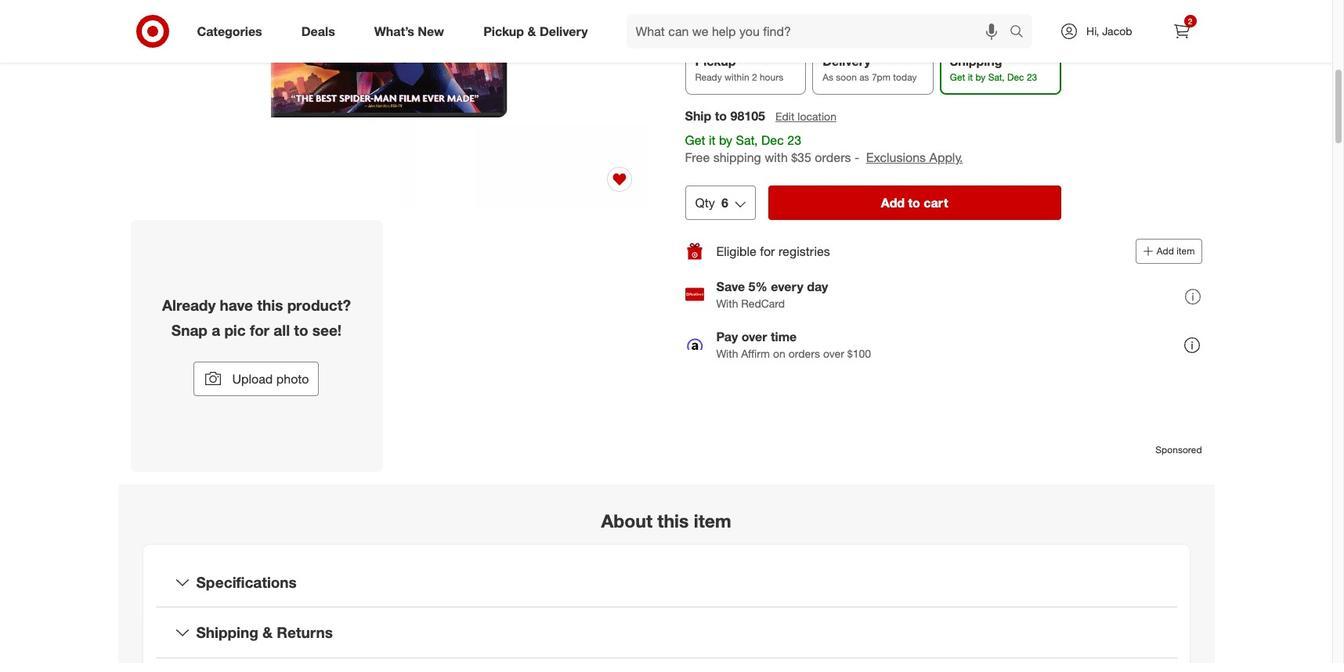 Task type: locate. For each thing, give the bounding box(es) containing it.
on
[[773, 347, 785, 360]]

to inside button
[[908, 195, 920, 211]]

1 vertical spatial add
[[1157, 245, 1174, 257]]

1 vertical spatial orders
[[788, 347, 820, 360]]

0 vertical spatial add
[[881, 195, 905, 211]]

1 vertical spatial 23
[[787, 132, 801, 147]]

get
[[950, 71, 965, 83], [685, 132, 705, 147]]

ship
[[685, 107, 711, 123]]

What can we help you find? suggestions appear below search field
[[626, 14, 1014, 49]]

for left 'all'
[[250, 321, 269, 339]]

with down 'save'
[[716, 296, 738, 310]]

edit
[[775, 109, 795, 122]]

2 link
[[1164, 14, 1199, 49]]

23 down search button
[[1027, 71, 1037, 83]]

1 horizontal spatial pickup
[[695, 53, 736, 69]]

0 vertical spatial get
[[950, 71, 965, 83]]

free
[[685, 150, 710, 165]]

specifications button
[[155, 557, 1177, 607]]

by inside get it by sat, dec 23 free shipping with $35 orders - exclusions apply.
[[719, 132, 732, 147]]

with down pay
[[716, 347, 738, 360]]

1 vertical spatial 2
[[752, 71, 757, 83]]

this
[[257, 296, 283, 314], [657, 510, 689, 532]]

over
[[741, 329, 767, 344], [823, 347, 844, 360]]

1 vertical spatial delivery
[[823, 53, 871, 69]]

1 vertical spatial for
[[250, 321, 269, 339]]

dec up with
[[761, 132, 784, 147]]

all
[[274, 321, 290, 339]]

upload
[[232, 371, 273, 387]]

0 horizontal spatial it
[[709, 132, 716, 147]]

0 horizontal spatial this
[[257, 296, 283, 314]]

sponsored
[[1156, 444, 1202, 456]]

0 vertical spatial this
[[257, 296, 283, 314]]

returns
[[277, 624, 333, 642]]

2 right 'jacob'
[[1188, 16, 1192, 26]]

1 horizontal spatial to
[[715, 107, 727, 123]]

0 horizontal spatial shipping
[[196, 624, 258, 642]]

1 vertical spatial with
[[716, 347, 738, 360]]

see!
[[312, 321, 342, 339]]

this inside already have this product? snap a pic for all to see!
[[257, 296, 283, 314]]

&
[[528, 23, 536, 39], [262, 624, 273, 642]]

& for shipping
[[262, 624, 273, 642]]

eligible for registries
[[716, 243, 830, 259]]

2 with from the top
[[716, 347, 738, 360]]

by
[[976, 71, 986, 83], [719, 132, 732, 147]]

spider-man : across the spider-verse (dvd + digital), 1 of 2 image
[[130, 0, 647, 208]]

orders inside the "pay over time with affirm on orders over $100"
[[788, 347, 820, 360]]

23 inside get it by sat, dec 23 free shipping with $35 orders - exclusions apply.
[[787, 132, 801, 147]]

23 up $35
[[787, 132, 801, 147]]

shipping inside dropdown button
[[196, 624, 258, 642]]

dec
[[1007, 71, 1024, 83], [761, 132, 784, 147]]

7pm
[[872, 71, 891, 83]]

ship to 98105
[[685, 107, 765, 123]]

0 vertical spatial 23
[[1027, 71, 1037, 83]]

0 vertical spatial item
[[1177, 245, 1195, 257]]

0 horizontal spatial &
[[262, 624, 273, 642]]

within
[[725, 71, 749, 83]]

over left $100
[[823, 347, 844, 360]]

0 horizontal spatial get
[[685, 132, 705, 147]]

to right 'all'
[[294, 321, 308, 339]]

sat, inside shipping get it by sat, dec 23
[[988, 71, 1005, 83]]

it up free
[[709, 132, 716, 147]]

2
[[1188, 16, 1192, 26], [752, 71, 757, 83]]

shipping inside shipping get it by sat, dec 23
[[950, 53, 1002, 69]]

registries
[[778, 243, 830, 259]]

to
[[715, 107, 727, 123], [908, 195, 920, 211], [294, 321, 308, 339]]

add item
[[1157, 245, 1195, 257]]

orders right on
[[788, 347, 820, 360]]

1 with from the top
[[716, 296, 738, 310]]

it right today
[[968, 71, 973, 83]]

sat,
[[988, 71, 1005, 83], [736, 132, 758, 147]]

by right today
[[976, 71, 986, 83]]

0 horizontal spatial to
[[294, 321, 308, 339]]

1 vertical spatial it
[[709, 132, 716, 147]]

0 horizontal spatial 2
[[752, 71, 757, 83]]

to right ship
[[715, 107, 727, 123]]

this right the "about" at the bottom left
[[657, 510, 689, 532]]

for
[[760, 243, 775, 259], [250, 321, 269, 339]]

1 vertical spatial &
[[262, 624, 273, 642]]

hours
[[760, 71, 783, 83]]

as
[[859, 71, 869, 83]]

0 horizontal spatial sat,
[[736, 132, 758, 147]]

every
[[771, 278, 803, 294]]

deals link
[[288, 14, 355, 49]]

1 vertical spatial item
[[694, 510, 731, 532]]

pickup for &
[[483, 23, 524, 39]]

1 horizontal spatial delivery
[[823, 53, 871, 69]]

pickup
[[483, 23, 524, 39], [695, 53, 736, 69]]

0 horizontal spatial dec
[[761, 132, 784, 147]]

add for add to cart
[[881, 195, 905, 211]]

by up shipping
[[719, 132, 732, 147]]

23
[[1027, 71, 1037, 83], [787, 132, 801, 147]]

0 vertical spatial 2
[[1188, 16, 1192, 26]]

1 horizontal spatial &
[[528, 23, 536, 39]]

0 horizontal spatial for
[[250, 321, 269, 339]]

0 vertical spatial it
[[968, 71, 973, 83]]

it
[[968, 71, 973, 83], [709, 132, 716, 147]]

0 vertical spatial sat,
[[988, 71, 1005, 83]]

1 horizontal spatial for
[[760, 243, 775, 259]]

1 vertical spatial pickup
[[695, 53, 736, 69]]

to for cart
[[908, 195, 920, 211]]

2 left 'hours'
[[752, 71, 757, 83]]

1 horizontal spatial sat,
[[988, 71, 1005, 83]]

sat, inside get it by sat, dec 23 free shipping with $35 orders - exclusions apply.
[[736, 132, 758, 147]]

1 horizontal spatial 23
[[1027, 71, 1037, 83]]

2 vertical spatial to
[[294, 321, 308, 339]]

image gallery element
[[130, 0, 647, 472]]

0 horizontal spatial over
[[741, 329, 767, 344]]

0 horizontal spatial by
[[719, 132, 732, 147]]

pickup up ready
[[695, 53, 736, 69]]

1 horizontal spatial shipping
[[950, 53, 1002, 69]]

1 horizontal spatial dec
[[1007, 71, 1024, 83]]

1 vertical spatial dec
[[761, 132, 784, 147]]

23 inside shipping get it by sat, dec 23
[[1027, 71, 1037, 83]]

shipping & returns
[[196, 624, 333, 642]]

1 horizontal spatial get
[[950, 71, 965, 83]]

as
[[823, 71, 833, 83]]

deals
[[301, 23, 335, 39]]

1 vertical spatial shipping
[[196, 624, 258, 642]]

with inside the "pay over time with affirm on orders over $100"
[[716, 347, 738, 360]]

& inside dropdown button
[[262, 624, 273, 642]]

0 vertical spatial &
[[528, 23, 536, 39]]

0 vertical spatial over
[[741, 329, 767, 344]]

0 vertical spatial with
[[716, 296, 738, 310]]

0 vertical spatial dec
[[1007, 71, 1024, 83]]

orders
[[815, 150, 851, 165], [788, 347, 820, 360]]

0 horizontal spatial 23
[[787, 132, 801, 147]]

about
[[601, 510, 652, 532]]

2 horizontal spatial to
[[908, 195, 920, 211]]

to for 98105
[[715, 107, 727, 123]]

0 vertical spatial to
[[715, 107, 727, 123]]

it inside get it by sat, dec 23 free shipping with $35 orders - exclusions apply.
[[709, 132, 716, 147]]

1 horizontal spatial this
[[657, 510, 689, 532]]

delivery inside "delivery as soon as 7pm today"
[[823, 53, 871, 69]]

sat, up shipping
[[736, 132, 758, 147]]

pickup inside pickup ready within 2 hours
[[695, 53, 736, 69]]

6
[[721, 195, 728, 211]]

over up the "affirm"
[[741, 329, 767, 344]]

orders left -
[[815, 150, 851, 165]]

delivery as soon as 7pm today
[[823, 53, 917, 83]]

1 vertical spatial get
[[685, 132, 705, 147]]

what's new link
[[361, 14, 464, 49]]

this up 'all'
[[257, 296, 283, 314]]

1 horizontal spatial add
[[1157, 245, 1174, 257]]

1 vertical spatial by
[[719, 132, 732, 147]]

time
[[771, 329, 797, 344]]

0 vertical spatial orders
[[815, 150, 851, 165]]

dec down search button
[[1007, 71, 1024, 83]]

0 vertical spatial pickup
[[483, 23, 524, 39]]

edit location button
[[775, 107, 837, 125]]

shipping
[[950, 53, 1002, 69], [196, 624, 258, 642]]

categories
[[197, 23, 262, 39]]

get it by sat, dec 23 free shipping with $35 orders - exclusions apply.
[[685, 132, 963, 165]]

0 horizontal spatial pickup
[[483, 23, 524, 39]]

1 horizontal spatial 2
[[1188, 16, 1192, 26]]

add
[[881, 195, 905, 211], [1157, 245, 1174, 257]]

get inside shipping get it by sat, dec 23
[[950, 71, 965, 83]]

1 horizontal spatial item
[[1177, 245, 1195, 257]]

$100
[[847, 347, 871, 360]]

pickup & delivery link
[[470, 14, 607, 49]]

1 vertical spatial to
[[908, 195, 920, 211]]

a
[[212, 321, 220, 339]]

1 horizontal spatial over
[[823, 347, 844, 360]]

for right "eligible"
[[760, 243, 775, 259]]

get right today
[[950, 71, 965, 83]]

sat, down search button
[[988, 71, 1005, 83]]

0 vertical spatial shipping
[[950, 53, 1002, 69]]

delivery
[[540, 23, 588, 39], [823, 53, 871, 69]]

with
[[716, 296, 738, 310], [716, 347, 738, 360]]

0 horizontal spatial delivery
[[540, 23, 588, 39]]

shipping for &
[[196, 624, 258, 642]]

eligible
[[716, 243, 757, 259]]

1 horizontal spatial by
[[976, 71, 986, 83]]

1 horizontal spatial it
[[968, 71, 973, 83]]

& for pickup
[[528, 23, 536, 39]]

pickup right 'new' in the top left of the page
[[483, 23, 524, 39]]

to left cart
[[908, 195, 920, 211]]

about this item
[[601, 510, 731, 532]]

0 vertical spatial by
[[976, 71, 986, 83]]

qty 6
[[695, 195, 728, 211]]

98105
[[730, 107, 765, 123]]

1 vertical spatial sat,
[[736, 132, 758, 147]]

get up free
[[685, 132, 705, 147]]

0 horizontal spatial add
[[881, 195, 905, 211]]



Task type: describe. For each thing, give the bounding box(es) containing it.
affirm
[[741, 347, 770, 360]]

add item button
[[1136, 239, 1202, 264]]

add to cart
[[881, 195, 948, 211]]

exclusions apply. button
[[866, 149, 963, 167]]

what's new
[[374, 23, 444, 39]]

shipping & returns button
[[155, 608, 1177, 658]]

add for add item
[[1157, 245, 1174, 257]]

pay
[[716, 329, 738, 344]]

have
[[220, 296, 253, 314]]

for inside already have this product? snap a pic for all to see!
[[250, 321, 269, 339]]

0 vertical spatial delivery
[[540, 23, 588, 39]]

save
[[716, 278, 745, 294]]

-
[[855, 150, 859, 165]]

pay over time with affirm on orders over $100
[[716, 329, 871, 360]]

with inside 'save 5% every day with redcard'
[[716, 296, 738, 310]]

shipping
[[713, 150, 761, 165]]

soon
[[836, 71, 857, 83]]

product?
[[287, 296, 351, 314]]

orders inside get it by sat, dec 23 free shipping with $35 orders - exclusions apply.
[[815, 150, 851, 165]]

already
[[162, 296, 216, 314]]

5%
[[749, 278, 768, 294]]

it inside shipping get it by sat, dec 23
[[968, 71, 973, 83]]

save 5% every day with redcard
[[716, 278, 828, 310]]

item inside button
[[1177, 245, 1195, 257]]

pic
[[224, 321, 246, 339]]

today
[[893, 71, 917, 83]]

0 vertical spatial for
[[760, 243, 775, 259]]

by inside shipping get it by sat, dec 23
[[976, 71, 986, 83]]

hi, jacob
[[1086, 24, 1132, 38]]

cart
[[924, 195, 948, 211]]

snap
[[171, 321, 208, 339]]

jacob
[[1102, 24, 1132, 38]]

with
[[765, 150, 788, 165]]

search
[[1003, 25, 1040, 40]]

what's
[[374, 23, 414, 39]]

upload photo
[[232, 371, 309, 387]]

apply.
[[929, 150, 963, 165]]

pickup & delivery
[[483, 23, 588, 39]]

search button
[[1003, 14, 1040, 52]]

ready
[[695, 71, 722, 83]]

$35
[[791, 150, 811, 165]]

photo
[[276, 371, 309, 387]]

day
[[807, 278, 828, 294]]

already have this product? snap a pic for all to see!
[[162, 296, 351, 339]]

add to cart button
[[768, 186, 1061, 220]]

dec inside shipping get it by sat, dec 23
[[1007, 71, 1024, 83]]

qty
[[695, 195, 715, 211]]

specifications
[[196, 573, 297, 591]]

get inside get it by sat, dec 23 free shipping with $35 orders - exclusions apply.
[[685, 132, 705, 147]]

shipping for get
[[950, 53, 1002, 69]]

categories link
[[184, 14, 282, 49]]

exclusions
[[866, 150, 926, 165]]

new
[[418, 23, 444, 39]]

location
[[798, 109, 836, 122]]

edit location
[[775, 109, 836, 122]]

1 vertical spatial this
[[657, 510, 689, 532]]

pickup ready within 2 hours
[[695, 53, 783, 83]]

dec inside get it by sat, dec 23 free shipping with $35 orders - exclusions apply.
[[761, 132, 784, 147]]

1 vertical spatial over
[[823, 347, 844, 360]]

shipping get it by sat, dec 23
[[950, 53, 1037, 83]]

0 horizontal spatial item
[[694, 510, 731, 532]]

2 inside pickup ready within 2 hours
[[752, 71, 757, 83]]

to inside already have this product? snap a pic for all to see!
[[294, 321, 308, 339]]

hi,
[[1086, 24, 1099, 38]]

upload photo button
[[194, 362, 319, 396]]

pickup for ready
[[695, 53, 736, 69]]

redcard
[[741, 296, 785, 310]]



Task type: vqa. For each thing, say whether or not it's contained in the screenshot.
Pickup associated with Ready
yes



